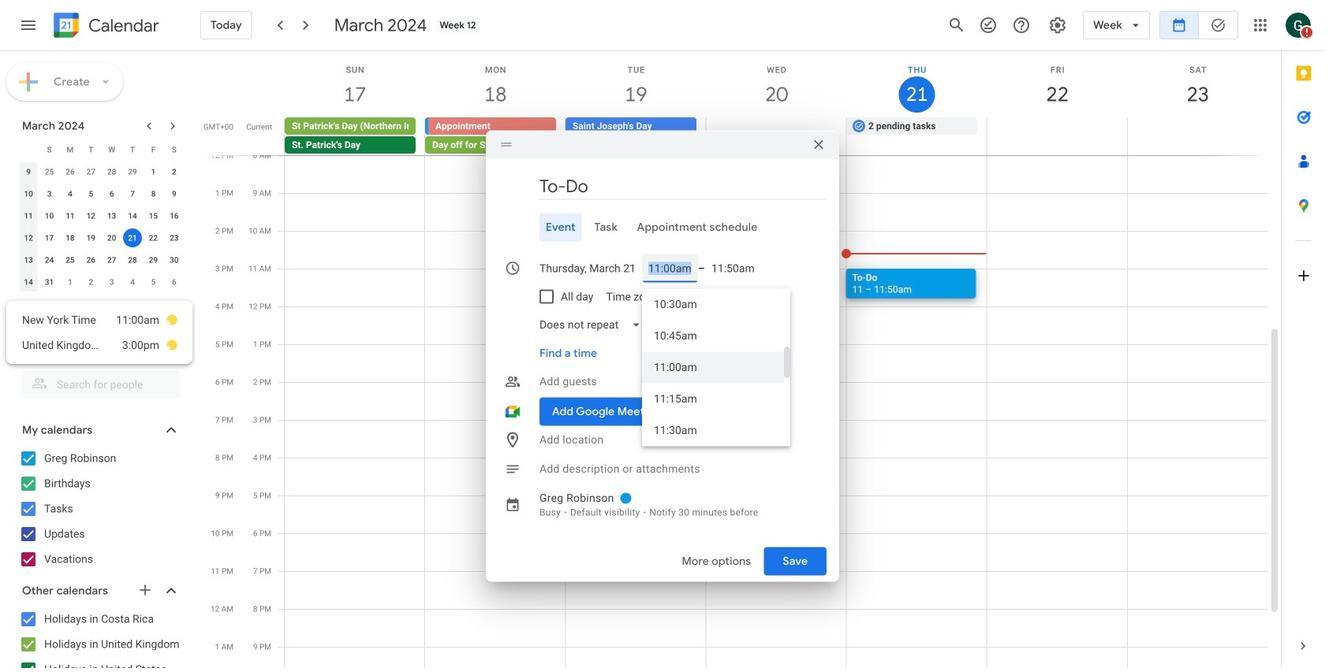 Task type: locate. For each thing, give the bounding box(es) containing it.
26 element
[[81, 251, 100, 270]]

list
[[6, 301, 192, 364]]

calendar element
[[50, 9, 159, 44]]

1 option from the top
[[642, 289, 784, 321]]

None search field
[[0, 364, 196, 399]]

18 element
[[61, 229, 80, 248]]

march 2024 grid
[[15, 139, 185, 293]]

13 element
[[102, 207, 121, 226]]

cell inside row group
[[122, 227, 143, 249]]

february 26 element
[[61, 163, 80, 181]]

End time text field
[[712, 254, 755, 283]]

list item down april 2 element
[[22, 308, 178, 333]]

4 element
[[61, 185, 80, 204]]

3 option from the top
[[642, 352, 784, 384]]

23 element
[[165, 229, 184, 248]]

Search for people text field
[[32, 371, 170, 399]]

heading
[[85, 16, 159, 35]]

31 element
[[40, 273, 59, 292]]

8 element
[[144, 185, 163, 204]]

None field
[[533, 311, 654, 340]]

1 list item from the top
[[22, 308, 178, 333]]

list item
[[22, 308, 178, 333], [22, 333, 178, 358]]

my calendars list
[[3, 446, 196, 573]]

3 element
[[40, 185, 59, 204]]

february 29 element
[[123, 163, 142, 181]]

add other calendars image
[[137, 583, 153, 599]]

february 25 element
[[40, 163, 59, 181]]

tab list
[[1282, 51, 1325, 625], [499, 213, 827, 242]]

april 3 element
[[102, 273, 121, 292]]

1 horizontal spatial tab list
[[1282, 51, 1325, 625]]

column header
[[18, 139, 39, 161]]

list item up search for people text box
[[22, 333, 178, 358]]

row
[[278, 118, 1281, 155], [18, 139, 185, 161], [18, 161, 185, 183], [18, 183, 185, 205], [18, 205, 185, 227], [18, 227, 185, 249], [18, 249, 185, 271], [18, 271, 185, 293]]

row group
[[18, 161, 185, 293]]

option
[[642, 289, 784, 321], [642, 321, 784, 352], [642, 352, 784, 384], [642, 384, 784, 415], [642, 415, 784, 447]]

6 element
[[102, 185, 121, 204]]

14 element
[[123, 207, 142, 226]]

2 option from the top
[[642, 321, 784, 352]]

0 horizontal spatial tab list
[[499, 213, 827, 242]]

grid
[[202, 51, 1281, 669]]

Start time text field
[[648, 254, 692, 283]]

9 element
[[165, 185, 184, 204]]

24 element
[[40, 251, 59, 270]]

settings menu image
[[1048, 16, 1067, 35]]

row group inside march 2024 grid
[[18, 161, 185, 293]]

11 element
[[61, 207, 80, 226]]

cell
[[285, 118, 425, 155], [425, 118, 566, 155], [706, 118, 846, 155], [987, 118, 1127, 155], [1127, 118, 1268, 155], [122, 227, 143, 249]]

19 element
[[81, 229, 100, 248]]

heading inside calendar element
[[85, 16, 159, 35]]

30 element
[[165, 251, 184, 270]]



Task type: describe. For each thing, give the bounding box(es) containing it.
16 element
[[165, 207, 184, 226]]

21, today element
[[123, 229, 142, 248]]

april 4 element
[[123, 273, 142, 292]]

15 element
[[144, 207, 163, 226]]

Start date text field
[[540, 254, 636, 283]]

april 6 element
[[165, 273, 184, 292]]

other calendars list
[[3, 607, 196, 669]]

28 element
[[123, 251, 142, 270]]

1 element
[[144, 163, 163, 181]]

start time list box
[[642, 289, 790, 447]]

17 element
[[40, 229, 59, 248]]

april 1 element
[[61, 273, 80, 292]]

2 element
[[165, 163, 184, 181]]

27 element
[[102, 251, 121, 270]]

7 element
[[123, 185, 142, 204]]

29 element
[[144, 251, 163, 270]]

22 element
[[144, 229, 163, 248]]

february 28 element
[[102, 163, 121, 181]]

25 element
[[61, 251, 80, 270]]

april 5 element
[[144, 273, 163, 292]]

april 2 element
[[81, 273, 100, 292]]

main drawer image
[[19, 16, 38, 35]]

4 option from the top
[[642, 384, 784, 415]]

to element
[[698, 262, 705, 275]]

20 element
[[102, 229, 121, 248]]

10 element
[[40, 207, 59, 226]]

column header inside march 2024 grid
[[18, 139, 39, 161]]

5 option from the top
[[642, 415, 784, 447]]

Add title text field
[[540, 175, 827, 198]]

2 list item from the top
[[22, 333, 178, 358]]

5 element
[[81, 185, 100, 204]]

february 27 element
[[81, 163, 100, 181]]

12 element
[[81, 207, 100, 226]]



Task type: vqa. For each thing, say whether or not it's contained in the screenshot.
Oct
no



